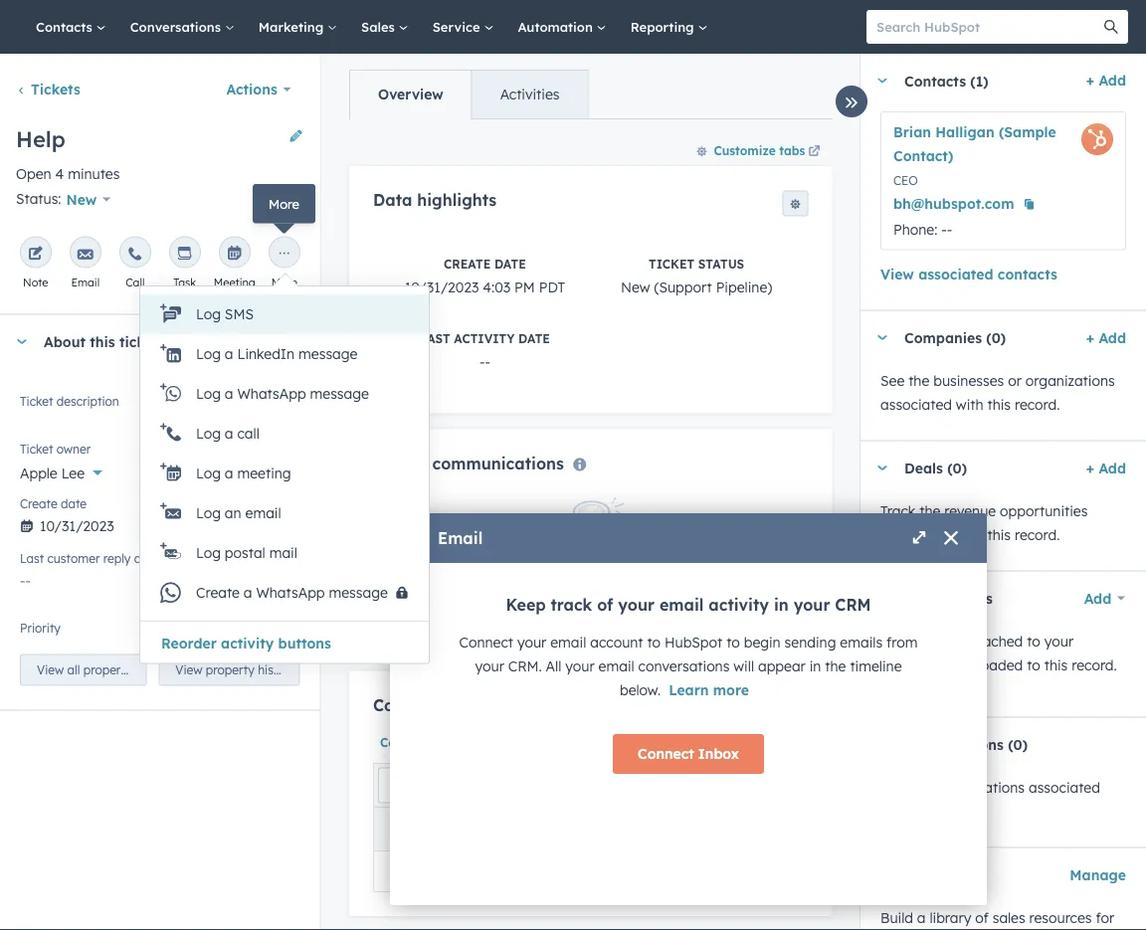 Task type: vqa. For each thing, say whether or not it's contained in the screenshot.
Create a WhatsApp message
yes



Task type: locate. For each thing, give the bounding box(es) containing it.
conversations
[[130, 18, 225, 35], [905, 736, 1004, 754]]

create for create date
[[20, 496, 57, 511]]

0 vertical spatial owner
[[56, 442, 91, 457]]

2 horizontal spatial create
[[443, 256, 490, 271]]

conversations up learn
[[638, 658, 730, 675]]

see down companies
[[881, 372, 905, 389]]

owner
[[56, 442, 91, 457], [430, 735, 467, 750]]

date
[[494, 256, 526, 271], [518, 331, 550, 346], [61, 496, 87, 511], [134, 551, 160, 566]]

(0) inside "dropdown button"
[[1008, 736, 1028, 754]]

this inside track the revenue opportunities associated with this record.
[[988, 526, 1011, 543]]

whatsapp
[[237, 385, 306, 403], [256, 584, 325, 602]]

Create date text field
[[20, 508, 300, 540]]

log for log a whatsapp message
[[196, 385, 221, 403]]

see inside see the businesses or organizations associated with this record.
[[881, 372, 905, 389]]

3 + add from the top
[[1086, 459, 1126, 477]]

0 horizontal spatial view
[[37, 663, 64, 677]]

2 vertical spatial message
[[329, 584, 388, 602]]

meeting
[[214, 275, 256, 289]]

date down lee
[[61, 496, 87, 511]]

6 log from the top
[[196, 505, 221, 522]]

log inside log postal mail button
[[196, 544, 221, 562]]

owner for contact owner
[[430, 735, 467, 750]]

+ add button for contacts (1)
[[1086, 69, 1126, 93]]

last down "10/31/2023"
[[419, 331, 450, 346]]

+ add down the search button on the top of page
[[1086, 72, 1126, 89]]

bh@hubspot.com link
[[894, 192, 1014, 216]]

this inside see the conversations associated with this record.
[[912, 803, 936, 820]]

email
[[71, 275, 100, 289], [438, 528, 483, 548]]

of right track
[[597, 595, 613, 615]]

1 vertical spatial of
[[975, 909, 989, 926]]

1 horizontal spatial new
[[620, 278, 650, 295]]

of
[[597, 595, 613, 615], [975, 909, 989, 926]]

the up expand dialog 'image'
[[920, 502, 941, 519]]

owner for ticket owner
[[56, 442, 91, 457]]

record. down conversations (0)
[[939, 803, 985, 820]]

0 vertical spatial whatsapp
[[237, 385, 306, 403]]

whatsapp down log postal mail button
[[256, 584, 325, 602]]

1 vertical spatial email
[[438, 528, 483, 548]]

in inside connect your email account to hubspot to begin sending emails from your crm. all your email conversations will appear in the timeline below.
[[810, 658, 821, 675]]

0 horizontal spatial create
[[20, 496, 57, 511]]

log a meeting button
[[140, 454, 429, 494]]

1 vertical spatial +
[[1086, 329, 1095, 346]]

log down log a meeting
[[196, 505, 221, 522]]

reporting link
[[619, 0, 720, 54]]

+ add up "organizations"
[[1086, 329, 1126, 346]]

deals (0)
[[905, 459, 967, 477]]

1 horizontal spatial activity
[[454, 331, 514, 346]]

activity for buttons
[[221, 634, 274, 652]]

0 vertical spatial new
[[66, 190, 97, 208]]

phone:
[[894, 220, 938, 238]]

caret image inside about this ticket dropdown button
[[16, 339, 28, 344]]

more down more icon
[[271, 275, 297, 289]]

3 log from the top
[[196, 385, 221, 403]]

0 horizontal spatial conversations
[[638, 658, 730, 675]]

the inside track the revenue opportunities associated with this record.
[[920, 502, 941, 519]]

2 vertical spatial create
[[196, 584, 240, 602]]

an right select
[[63, 628, 80, 646]]

1 horizontal spatial an
[[225, 505, 241, 522]]

brian halligan (sample contact)
[[894, 123, 1056, 165]]

view all properties
[[37, 663, 141, 677]]

connect for connect your email account to hubspot to begin sending emails from your crm. all your email conversations will appear in the timeline below.
[[459, 634, 513, 651]]

or down files
[[944, 656, 957, 674]]

(0) inside dropdown button
[[986, 329, 1006, 347]]

the up activities
[[909, 632, 930, 650]]

0 horizontal spatial new
[[66, 190, 97, 208]]

0 vertical spatial more
[[269, 196, 299, 212]]

whatsapp for log
[[237, 385, 306, 403]]

view inside view associated contacts link
[[881, 265, 914, 283]]

owner right contact
[[430, 735, 467, 750]]

message for log a whatsapp message
[[310, 385, 369, 403]]

activities.
[[571, 610, 633, 628]]

associated down conversations (0) "dropdown button"
[[1029, 779, 1100, 796]]

log inside log a meeting button
[[196, 465, 221, 482]]

with inside see the businesses or organizations associated with this record.
[[956, 396, 984, 413]]

1 horizontal spatial or
[[1008, 372, 1022, 389]]

(0) right deals
[[947, 459, 967, 477]]

library
[[930, 909, 972, 926]]

0 vertical spatial ticket
[[648, 256, 694, 271]]

0 vertical spatial +
[[1086, 72, 1095, 89]]

last left activity
[[699, 735, 725, 750]]

last for date
[[20, 551, 44, 566]]

with inside see the conversations associated with this record.
[[881, 803, 908, 820]]

bh@hubspot.com
[[894, 195, 1014, 212]]

create up "10/31/2023"
[[443, 256, 490, 271]]

with down conversations (0)
[[881, 803, 908, 820]]

2 vertical spatial + add button
[[1086, 456, 1126, 480]]

2 vertical spatial with
[[881, 803, 908, 820]]

see down conversations (0)
[[881, 779, 905, 796]]

new
[[66, 190, 97, 208], [620, 278, 650, 295]]

connect inside connect your email account to hubspot to begin sending emails from your crm. all your email conversations will appear in the timeline below.
[[459, 634, 513, 651]]

1 horizontal spatial conversations
[[934, 779, 1025, 796]]

0 horizontal spatial conversations
[[130, 18, 225, 35]]

timeline
[[850, 658, 902, 675]]

2 log from the top
[[196, 345, 221, 363]]

1 horizontal spatial in
[[810, 658, 821, 675]]

0 vertical spatial conversations
[[638, 658, 730, 675]]

see for see the files attached to your activities or uploaded to this record.
[[881, 632, 905, 650]]

whatsapp down the log a linkedin message
[[237, 385, 306, 403]]

ticket for ticket description
[[20, 394, 53, 409]]

1 see from the top
[[881, 372, 905, 389]]

log inside log a whatsapp message button
[[196, 385, 221, 403]]

1 horizontal spatial last
[[419, 331, 450, 346]]

2 horizontal spatial activity
[[709, 595, 769, 615]]

new left (support
[[620, 278, 650, 295]]

1 vertical spatial create
[[20, 496, 57, 511]]

2 vertical spatial ticket
[[20, 442, 53, 457]]

0 vertical spatial with
[[956, 396, 984, 413]]

the
[[909, 372, 930, 389], [920, 502, 941, 519], [909, 632, 930, 650], [825, 658, 846, 675], [909, 779, 930, 796]]

0 horizontal spatial (0)
[[947, 459, 967, 477]]

record. down 'opportunities'
[[1015, 526, 1060, 543]]

recent communications
[[373, 453, 564, 473]]

caret image for deals (0)
[[877, 466, 889, 471]]

connect inbox
[[638, 745, 739, 763]]

2 see from the top
[[881, 632, 905, 650]]

caret image
[[877, 335, 889, 340], [16, 339, 28, 344], [877, 466, 889, 471]]

2 vertical spatial (0)
[[1008, 736, 1028, 754]]

1 vertical spatial with
[[956, 526, 984, 543]]

add button
[[1071, 579, 1126, 618]]

in up begin
[[774, 595, 789, 615]]

reorder activity buttons button
[[148, 631, 344, 655]]

2 horizontal spatial (0)
[[1008, 736, 1028, 754]]

1 horizontal spatial owner
[[430, 735, 467, 750]]

organizations
[[1026, 372, 1115, 389]]

message down log a linkedin message button
[[310, 385, 369, 403]]

create inside create date 10/31/2023 4:03 pm pdt
[[443, 256, 490, 271]]

this down the businesses
[[988, 396, 1011, 413]]

1 vertical spatial conversations
[[934, 779, 1025, 796]]

1 horizontal spatial (0)
[[986, 329, 1006, 347]]

tickets link
[[16, 81, 80, 98]]

+ add
[[1086, 72, 1126, 89], [1086, 329, 1126, 346], [1086, 459, 1126, 477]]

caret image inside companies (0) dropdown button
[[877, 335, 889, 340]]

create for create date 10/31/2023 4:03 pm pdt
[[443, 256, 490, 271]]

+ add button
[[1086, 69, 1126, 93], [1086, 326, 1126, 350], [1086, 456, 1126, 480]]

2 + add button from the top
[[1086, 326, 1126, 350]]

menu
[[140, 295, 429, 655]]

1 vertical spatial see
[[881, 632, 905, 650]]

of inside build a library of sales resources for
[[975, 909, 989, 926]]

1 + add from the top
[[1086, 72, 1126, 89]]

the down companies
[[909, 372, 930, 389]]

ticket up apple at the left of the page
[[20, 442, 53, 457]]

log down the log a call
[[196, 465, 221, 482]]

contacts for contacts (1)
[[905, 72, 966, 89]]

associated down the businesses
[[881, 396, 952, 413]]

the for this
[[909, 372, 930, 389]]

add for contacts (1)
[[1099, 72, 1126, 89]]

1 vertical spatial or
[[944, 656, 957, 674]]

the inside the see the files attached to your activities or uploaded to this record.
[[909, 632, 930, 650]]

message down the log sms button
[[299, 345, 358, 363]]

the inside connect your email account to hubspot to begin sending emails from your crm. all your email conversations will appear in the timeline below.
[[825, 658, 846, 675]]

0 horizontal spatial or
[[944, 656, 957, 674]]

1 vertical spatial ticket
[[20, 394, 53, 409]]

conversations (0) button
[[861, 718, 1126, 772]]

create inside button
[[196, 584, 240, 602]]

automation link
[[506, 0, 619, 54]]

7 log from the top
[[196, 544, 221, 562]]

1 vertical spatial an
[[63, 628, 80, 646]]

navigation
[[349, 70, 588, 119]]

1 horizontal spatial conversations
[[905, 736, 1004, 754]]

more
[[269, 196, 299, 212], [271, 275, 297, 289]]

status
[[629, 735, 667, 750]]

5 log from the top
[[196, 465, 221, 482]]

0 vertical spatial an
[[225, 505, 241, 522]]

message
[[299, 345, 358, 363], [310, 385, 369, 403], [329, 584, 388, 602]]

+ add button up 'opportunities'
[[1086, 456, 1126, 480]]

view down 'reorder'
[[175, 663, 202, 677]]

associated inside see the conversations associated with this record.
[[1029, 779, 1100, 796]]

conversations inside conversations (0) "dropdown button"
[[905, 736, 1004, 754]]

create down postal
[[196, 584, 240, 602]]

this right uploaded
[[1045, 656, 1068, 674]]

ticket for ticket owner
[[20, 442, 53, 457]]

1 vertical spatial (0)
[[947, 459, 967, 477]]

ticket up (support
[[648, 256, 694, 271]]

conversations down conversations (0)
[[934, 779, 1025, 796]]

caret image left deals
[[877, 466, 889, 471]]

date right reply
[[134, 551, 160, 566]]

sales link
[[349, 0, 421, 54]]

1 + from the top
[[1086, 72, 1095, 89]]

-
[[942, 220, 947, 238], [947, 220, 953, 238], [479, 353, 485, 370], [485, 353, 490, 370]]

a inside build a library of sales resources for
[[917, 909, 926, 926]]

1 vertical spatial owner
[[430, 735, 467, 750]]

create a whatsapp message button
[[140, 573, 429, 613]]

with
[[956, 396, 984, 413], [956, 526, 984, 543], [881, 803, 908, 820]]

1 vertical spatial last
[[20, 551, 44, 566]]

1 horizontal spatial email
[[438, 528, 483, 548]]

more up more icon
[[269, 196, 299, 212]]

email down 'meeting'
[[245, 505, 281, 522]]

1 vertical spatial contacts
[[905, 72, 966, 89]]

0 horizontal spatial contacts
[[36, 18, 96, 35]]

view inside view all properties 'link'
[[37, 663, 64, 677]]

email image
[[77, 246, 93, 262]]

(0) up the businesses
[[986, 329, 1006, 347]]

this left ticket
[[90, 333, 115, 350]]

caret image left about
[[16, 339, 28, 344]]

0 vertical spatial in
[[774, 595, 789, 615]]

1 horizontal spatial contacts
[[373, 695, 443, 715]]

log
[[196, 305, 221, 323], [196, 345, 221, 363], [196, 385, 221, 403], [196, 425, 221, 442], [196, 465, 221, 482], [196, 505, 221, 522], [196, 544, 221, 562]]

record. down "organizations"
[[1015, 396, 1060, 413]]

with down revenue
[[956, 526, 984, 543]]

close dialog image
[[943, 531, 959, 547]]

1 horizontal spatial create
[[196, 584, 240, 602]]

+ up 'opportunities'
[[1086, 459, 1095, 477]]

this down conversations (0)
[[912, 803, 936, 820]]

1 vertical spatial whatsapp
[[256, 584, 325, 602]]

call
[[237, 425, 260, 442]]

last
[[419, 331, 450, 346], [20, 551, 44, 566], [699, 735, 725, 750]]

associated down track
[[881, 526, 952, 543]]

a for log a linkedin message
[[225, 345, 233, 363]]

contacts left (1)
[[905, 72, 966, 89]]

record.
[[1015, 396, 1060, 413], [1015, 526, 1060, 543], [1072, 656, 1117, 674], [939, 803, 985, 820]]

or inside the see the files attached to your activities or uploaded to this record.
[[944, 656, 957, 674]]

caret image inside deals (0) dropdown button
[[877, 466, 889, 471]]

apple
[[20, 464, 57, 481]]

2 horizontal spatial contacts
[[905, 72, 966, 89]]

your inside the see the files attached to your activities or uploaded to this record.
[[1045, 632, 1074, 650]]

0 vertical spatial + add
[[1086, 72, 1126, 89]]

2 vertical spatial contacts
[[373, 695, 443, 715]]

log up the log a call
[[196, 385, 221, 403]]

2 vertical spatial activity
[[221, 634, 274, 652]]

an inside popup button
[[63, 628, 80, 646]]

4:03
[[482, 278, 510, 295]]

deals
[[905, 459, 943, 477]]

reorder
[[161, 634, 217, 652]]

email inside button
[[245, 505, 281, 522]]

option
[[84, 628, 126, 646]]

3 see from the top
[[881, 779, 905, 796]]

a left call
[[225, 425, 233, 442]]

0 vertical spatial connect
[[459, 634, 513, 651]]

(1)
[[971, 72, 989, 89]]

create date 10/31/2023 4:03 pm pdt
[[404, 256, 565, 295]]

3 + add button from the top
[[1086, 456, 1126, 480]]

1 horizontal spatial connect
[[638, 745, 694, 763]]

caret image
[[877, 78, 889, 83]]

2 horizontal spatial view
[[881, 265, 914, 283]]

create down apple at the left of the page
[[20, 496, 57, 511]]

sms
[[225, 305, 254, 323]]

0 vertical spatial see
[[881, 372, 905, 389]]

2 vertical spatial see
[[881, 779, 905, 796]]

log for log a linkedin message
[[196, 345, 221, 363]]

this
[[90, 333, 115, 350], [988, 396, 1011, 413], [988, 526, 1011, 543], [1045, 656, 1068, 674], [912, 803, 936, 820]]

open
[[16, 165, 51, 183]]

0 vertical spatial conversations
[[130, 18, 225, 35]]

0 horizontal spatial activity
[[221, 634, 274, 652]]

learn
[[669, 682, 709, 699]]

message for log a linkedin message
[[299, 345, 358, 363]]

see inside see the conversations associated with this record.
[[881, 779, 905, 796]]

postal
[[225, 544, 265, 562]]

about
[[44, 333, 86, 350]]

the inside see the businesses or organizations associated with this record.
[[909, 372, 930, 389]]

an inside button
[[225, 505, 241, 522]]

conversations for conversations
[[130, 18, 225, 35]]

contact)
[[894, 147, 954, 165]]

a
[[225, 345, 233, 363], [225, 385, 233, 403], [225, 425, 233, 442], [225, 465, 233, 482], [244, 584, 252, 602], [917, 909, 926, 926]]

activities button
[[471, 71, 587, 118]]

see up activities
[[881, 632, 905, 650]]

log inside log a linkedin message button
[[196, 345, 221, 363]]

log an email
[[196, 505, 281, 522]]

caret image left companies
[[877, 335, 889, 340]]

view inside view property history 'link'
[[175, 663, 202, 677]]

2 vertical spatial last
[[699, 735, 725, 750]]

add for companies (0)
[[1099, 329, 1126, 346]]

a down log postal mail
[[244, 584, 252, 602]]

mail
[[269, 544, 297, 562]]

conversations
[[638, 658, 730, 675], [934, 779, 1025, 796]]

(0) for conversations (0)
[[1008, 736, 1028, 754]]

conversations inside 'conversations' link
[[130, 18, 225, 35]]

1 vertical spatial + add
[[1086, 329, 1126, 346]]

a for create a whatsapp message
[[244, 584, 252, 602]]

(sample
[[999, 123, 1056, 141]]

this down revenue
[[988, 526, 1011, 543]]

whatsapp inside create a whatsapp message button
[[256, 584, 325, 602]]

resources
[[1029, 909, 1092, 926]]

2 horizontal spatial last
[[699, 735, 725, 750]]

view left "all"
[[37, 663, 64, 677]]

ticket left description
[[20, 394, 53, 409]]

date down pm
[[518, 331, 550, 346]]

sales
[[993, 909, 1026, 926]]

log left postal
[[196, 544, 221, 562]]

your
[[618, 595, 655, 615], [794, 595, 830, 615], [1045, 632, 1074, 650], [517, 634, 547, 651], [475, 658, 504, 675], [565, 658, 595, 675]]

+ add for deals (0)
[[1086, 459, 1126, 477]]

2 vertical spatial +
[[1086, 459, 1095, 477]]

log an email button
[[140, 494, 429, 533]]

date
[[778, 735, 806, 750]]

activity inside last activity date --
[[454, 331, 514, 346]]

the inside see the conversations associated with this record.
[[909, 779, 930, 796]]

add
[[1099, 72, 1126, 89], [1099, 329, 1126, 346], [1099, 459, 1126, 477], [1084, 590, 1112, 607], [735, 701, 757, 716]]

log left sms
[[196, 305, 221, 323]]

1 vertical spatial new
[[620, 278, 650, 295]]

log down log sms
[[196, 345, 221, 363]]

+ up "organizations"
[[1086, 329, 1095, 346]]

0 horizontal spatial in
[[774, 595, 789, 615]]

1 vertical spatial message
[[310, 385, 369, 403]]

contacts inside "dropdown button"
[[905, 72, 966, 89]]

activity down 4:03
[[454, 331, 514, 346]]

+ add button up "organizations"
[[1086, 326, 1126, 350]]

see
[[881, 372, 905, 389], [881, 632, 905, 650], [881, 779, 905, 796]]

+ add up 'opportunities'
[[1086, 459, 1126, 477]]

an
[[225, 505, 241, 522], [63, 628, 80, 646]]

Ticket description text field
[[20, 390, 300, 430]]

contacts up tickets
[[36, 18, 96, 35]]

of left sales in the bottom right of the page
[[975, 909, 989, 926]]

1 vertical spatial + add button
[[1086, 326, 1126, 350]]

1 horizontal spatial of
[[975, 909, 989, 926]]

an down log a meeting
[[225, 505, 241, 522]]

activity inside "button"
[[221, 634, 274, 652]]

a right build
[[917, 909, 926, 926]]

whatsapp inside log a whatsapp message button
[[237, 385, 306, 403]]

+ add button for deals (0)
[[1086, 456, 1126, 480]]

0 vertical spatial or
[[1008, 372, 1022, 389]]

3 + from the top
[[1086, 459, 1095, 477]]

0 vertical spatial last
[[419, 331, 450, 346]]

(0) inside dropdown button
[[947, 459, 967, 477]]

4 log from the top
[[196, 425, 221, 442]]

0 horizontal spatial owner
[[56, 442, 91, 457]]

new down the minutes on the left of the page
[[66, 190, 97, 208]]

2 vertical spatial + add
[[1086, 459, 1126, 477]]

activity for date
[[454, 331, 514, 346]]

reorder activity buttons
[[161, 634, 331, 652]]

record. inside see the businesses or organizations associated with this record.
[[1015, 396, 1060, 413]]

associated down phone: --
[[919, 265, 994, 283]]

Search HubSpot search field
[[867, 10, 1111, 44]]

the down conversations (0)
[[909, 779, 930, 796]]

email down email image
[[71, 275, 100, 289]]

connect your email account to hubspot to begin sending emails from your crm. all your email conversations will appear in the timeline below.
[[459, 634, 918, 699]]

0 horizontal spatial last
[[20, 551, 44, 566]]

connect inside connect inbox button
[[638, 745, 694, 763]]

no activities.
[[548, 610, 633, 628]]

customize
[[713, 143, 775, 158]]

owner inside popup button
[[430, 735, 467, 750]]

see inside the see the files attached to your activities or uploaded to this record.
[[881, 632, 905, 650]]

record. down add popup button
[[1072, 656, 1117, 674]]

0 vertical spatial of
[[597, 595, 613, 615]]

1 vertical spatial in
[[810, 658, 821, 675]]

2 + add from the top
[[1086, 329, 1126, 346]]

or right the businesses
[[1008, 372, 1022, 389]]

buttons
[[278, 634, 331, 652]]

in down sending
[[810, 658, 821, 675]]

0 vertical spatial activity
[[454, 331, 514, 346]]

+ add button for companies (0)
[[1086, 326, 1126, 350]]

log sms button
[[140, 295, 429, 334]]

a left the linkedin
[[225, 345, 233, 363]]

in
[[774, 595, 789, 615], [810, 658, 821, 675]]

activity up begin
[[709, 595, 769, 615]]

(0) up see the conversations associated with this record.
[[1008, 736, 1028, 754]]

log a linkedin message button
[[140, 334, 429, 374]]

1 vertical spatial connect
[[638, 745, 694, 763]]

view associated contacts link
[[881, 262, 1058, 286]]

meeting image
[[227, 246, 243, 262]]

0 vertical spatial email
[[71, 275, 100, 289]]

0 horizontal spatial an
[[63, 628, 80, 646]]

email down no
[[551, 634, 586, 651]]

last left customer
[[20, 551, 44, 566]]

last inside last activity date --
[[419, 331, 450, 346]]

ticket inside ticket status new (support pipeline)
[[648, 256, 694, 271]]

0 vertical spatial (0)
[[986, 329, 1006, 347]]

to right attached
[[1027, 632, 1041, 650]]

2 + from the top
[[1086, 329, 1095, 346]]

your down add popup button
[[1045, 632, 1074, 650]]

0 vertical spatial contacts
[[36, 18, 96, 35]]

with down the businesses
[[956, 396, 984, 413]]

+ down the search button on the top of page
[[1086, 72, 1095, 89]]

0 vertical spatial create
[[443, 256, 490, 271]]

0 vertical spatial message
[[299, 345, 358, 363]]

contacts up contact
[[373, 695, 443, 715]]

1 log from the top
[[196, 305, 221, 323]]

1 + add button from the top
[[1086, 69, 1126, 93]]

log left call
[[196, 425, 221, 442]]

0 vertical spatial + add button
[[1086, 69, 1126, 93]]

1 horizontal spatial view
[[175, 663, 202, 677]]

view for view all properties
[[37, 663, 64, 677]]

to right account
[[647, 634, 661, 651]]

date up 4:03
[[494, 256, 526, 271]]

overview
[[378, 86, 443, 103]]

0 horizontal spatial connect
[[459, 634, 513, 651]]

1 vertical spatial conversations
[[905, 736, 1004, 754]]



Task type: describe. For each thing, give the bounding box(es) containing it.
Search search field
[[378, 768, 613, 804]]

log postal mail
[[196, 544, 297, 562]]

connect for connect inbox
[[638, 745, 694, 763]]

a for log a whatsapp message
[[225, 385, 233, 403]]

to right uploaded
[[1027, 656, 1041, 674]]

more image
[[276, 246, 292, 262]]

search image
[[1105, 20, 1118, 34]]

message for create a whatsapp message
[[329, 584, 388, 602]]

add inside popup button
[[1084, 590, 1112, 607]]

your up account
[[618, 595, 655, 615]]

the for record.
[[920, 502, 941, 519]]

crm
[[835, 595, 871, 615]]

create for create a whatsapp message
[[196, 584, 240, 602]]

search button
[[1095, 10, 1128, 44]]

see for see the businesses or organizations associated with this record.
[[881, 372, 905, 389]]

a for log a meeting
[[225, 465, 233, 482]]

conversations inside see the conversations associated with this record.
[[934, 779, 1025, 796]]

activity
[[728, 735, 774, 750]]

new button
[[61, 186, 124, 212]]

add for deals (0)
[[1099, 459, 1126, 477]]

associated inside track the revenue opportunities associated with this record.
[[881, 526, 952, 543]]

record. inside track the revenue opportunities associated with this record.
[[1015, 526, 1060, 543]]

service link
[[421, 0, 506, 54]]

log for log postal mail
[[196, 544, 221, 562]]

navigation containing overview
[[349, 70, 588, 119]]

tabs
[[779, 143, 805, 158]]

apple lee button
[[20, 453, 300, 486]]

sending
[[785, 634, 836, 651]]

more inside tooltip
[[269, 196, 299, 212]]

log a call
[[196, 425, 260, 442]]

pdt
[[539, 278, 565, 295]]

your up crm.
[[517, 634, 547, 651]]

+ for companies (0)
[[1086, 329, 1095, 346]]

view associated contacts
[[881, 265, 1058, 283]]

your up sending
[[794, 595, 830, 615]]

activities
[[881, 656, 940, 674]]

crm.
[[508, 658, 542, 675]]

1 vertical spatial more
[[271, 275, 297, 289]]

inbox
[[698, 745, 739, 763]]

select an option
[[20, 628, 126, 646]]

service
[[433, 18, 484, 35]]

caret image for about this ticket
[[16, 339, 28, 344]]

log a linkedin message
[[196, 345, 358, 363]]

task image
[[177, 246, 193, 262]]

+ for deals (0)
[[1086, 459, 1095, 477]]

lead status button
[[589, 730, 684, 755]]

or inside see the businesses or organizations associated with this record.
[[1008, 372, 1022, 389]]

about this ticket button
[[0, 315, 300, 369]]

last activity date --
[[419, 331, 550, 370]]

view property history link
[[159, 654, 300, 686]]

contacts for contacts link
[[36, 18, 96, 35]]

with inside track the revenue opportunities associated with this record.
[[956, 526, 984, 543]]

0 horizontal spatial email
[[71, 275, 100, 289]]

contact owner button
[[373, 730, 477, 755]]

uploaded
[[961, 656, 1023, 674]]

whatsapp for create
[[256, 584, 325, 602]]

reporting
[[631, 18, 698, 35]]

companies (0) button
[[861, 311, 1078, 365]]

view for view property history
[[175, 663, 202, 677]]

attachments button
[[861, 572, 1063, 625]]

caret image for companies (0)
[[877, 335, 889, 340]]

track
[[551, 595, 592, 615]]

an for log
[[225, 505, 241, 522]]

brian
[[894, 123, 931, 141]]

attached
[[964, 632, 1023, 650]]

(support
[[654, 278, 712, 295]]

phone: --
[[894, 220, 953, 238]]

this inside the see the files attached to your activities or uploaded to this record.
[[1045, 656, 1068, 674]]

log a call button
[[140, 414, 429, 454]]

expand dialog image
[[911, 531, 927, 547]]

menu containing log sms
[[140, 295, 429, 655]]

connect inbox button
[[613, 734, 764, 774]]

record. inside the see the files attached to your activities or uploaded to this record.
[[1072, 656, 1117, 674]]

minutes
[[68, 165, 120, 183]]

data
[[373, 190, 412, 210]]

this inside dropdown button
[[90, 333, 115, 350]]

last customer reply date
[[20, 551, 160, 566]]

+ add for companies (0)
[[1086, 329, 1126, 346]]

see for see the conversations associated with this record.
[[881, 779, 905, 796]]

learn more
[[669, 682, 749, 699]]

call image
[[127, 246, 143, 262]]

this inside see the businesses or organizations associated with this record.
[[988, 396, 1011, 413]]

contacts (1) button
[[861, 54, 1078, 107]]

below.
[[620, 682, 661, 699]]

new inside ticket status new (support pipeline)
[[620, 278, 650, 295]]

attachments
[[905, 590, 993, 607]]

ticket owner
[[20, 442, 91, 457]]

see the conversations associated with this record.
[[881, 779, 1100, 820]]

sales
[[361, 18, 399, 35]]

a for log a call
[[225, 425, 233, 442]]

manage
[[1070, 866, 1126, 884]]

keep track of your email activity in your crm
[[506, 595, 871, 615]]

log sms
[[196, 305, 254, 323]]

(0) for companies (0)
[[986, 329, 1006, 347]]

select
[[20, 628, 60, 646]]

to up 'will'
[[727, 634, 740, 651]]

appear
[[758, 658, 806, 675]]

customize tabs
[[713, 143, 805, 158]]

conversations for conversations (0)
[[905, 736, 1004, 754]]

contact owner
[[380, 735, 467, 750]]

email down account
[[599, 658, 635, 675]]

create a whatsapp message
[[196, 584, 388, 602]]

see the businesses or organizations associated with this record.
[[881, 372, 1115, 413]]

log for log a meeting
[[196, 465, 221, 482]]

log for log an email
[[196, 505, 221, 522]]

4
[[55, 165, 64, 183]]

revenue
[[945, 502, 996, 519]]

note
[[23, 275, 48, 289]]

begin
[[744, 634, 781, 651]]

+ add for contacts (1)
[[1086, 72, 1126, 89]]

add button
[[704, 695, 770, 721]]

ticket status new (support pipeline)
[[620, 256, 772, 295]]

account
[[590, 634, 643, 651]]

hubspot
[[665, 634, 723, 651]]

companies (0)
[[905, 329, 1006, 347]]

contacts link
[[24, 0, 118, 54]]

task
[[173, 275, 196, 289]]

(0) for deals (0)
[[947, 459, 967, 477]]

date inside create date 10/31/2023 4:03 pm pdt
[[494, 256, 526, 271]]

properties
[[83, 663, 141, 677]]

1 vertical spatial activity
[[709, 595, 769, 615]]

associated inside see the businesses or organizations associated with this record.
[[881, 396, 952, 413]]

note image
[[28, 246, 44, 262]]

ticket for ticket status new (support pipeline)
[[648, 256, 694, 271]]

email up hubspot
[[660, 595, 704, 615]]

log postal mail button
[[140, 533, 429, 573]]

learn more button
[[661, 682, 757, 699]]

contacts (1)
[[905, 72, 989, 89]]

a for build a library of sales resources for
[[917, 909, 926, 926]]

0 horizontal spatial of
[[597, 595, 613, 615]]

no activities. alert
[[373, 497, 808, 631]]

actions
[[226, 81, 277, 98]]

open 4 minutes
[[16, 165, 120, 183]]

build
[[881, 909, 913, 926]]

your left crm.
[[475, 658, 504, 675]]

log for log sms
[[196, 305, 221, 323]]

files
[[934, 632, 960, 650]]

conversations link
[[118, 0, 247, 54]]

automation
[[518, 18, 597, 35]]

an for select
[[63, 628, 80, 646]]

priority
[[20, 621, 61, 636]]

record. inside see the conversations associated with this record.
[[939, 803, 985, 820]]

+ for contacts (1)
[[1086, 72, 1095, 89]]

Last customer reply date text field
[[20, 563, 300, 594]]

the for or
[[909, 632, 930, 650]]

last inside popup button
[[699, 735, 725, 750]]

new inside new popup button
[[66, 190, 97, 208]]

more tooltip
[[253, 184, 315, 223]]

log for log a call
[[196, 425, 221, 442]]

opportunities
[[1000, 502, 1088, 519]]

meeting
[[237, 465, 291, 482]]

view for view associated contacts
[[881, 265, 914, 283]]

last activity date
[[699, 735, 806, 750]]

last for -
[[419, 331, 450, 346]]

highlights
[[417, 190, 496, 210]]

date inside last activity date --
[[518, 331, 550, 346]]

conversations inside connect your email account to hubspot to begin sending emails from your crm. all your email conversations will appear in the timeline below.
[[638, 658, 730, 675]]

your right all
[[565, 658, 595, 675]]



